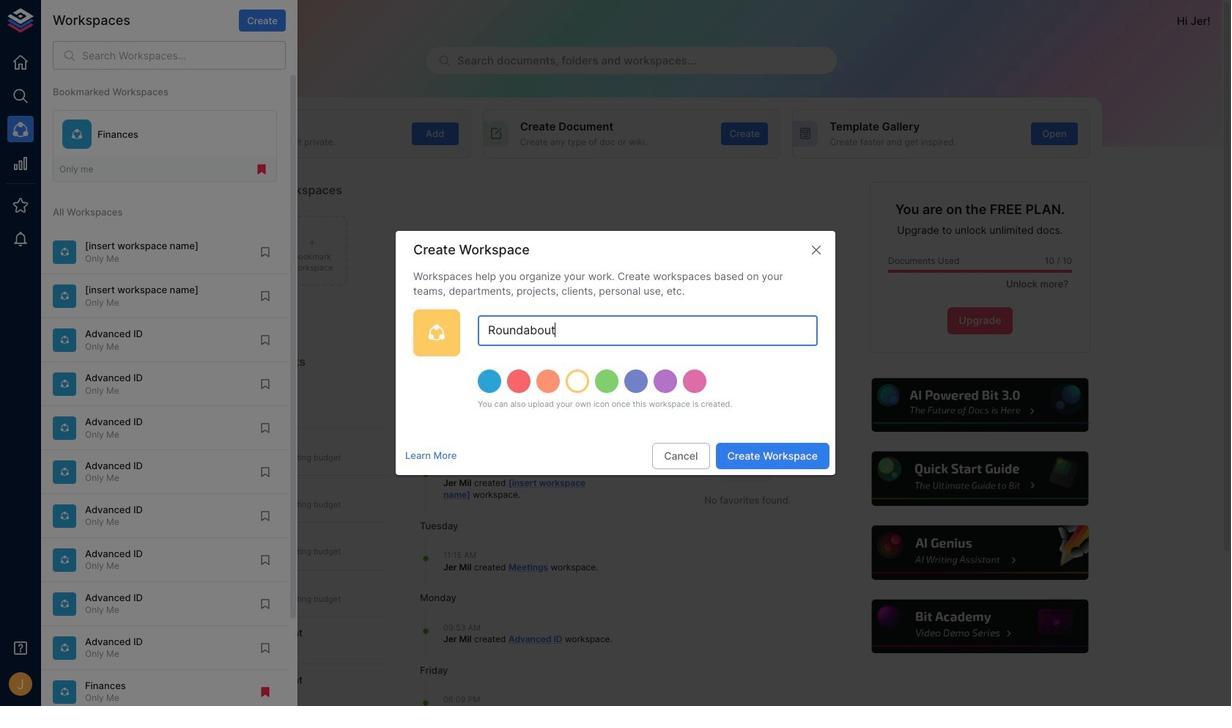 Task type: describe. For each thing, give the bounding box(es) containing it.
2 bookmark image from the top
[[259, 334, 272, 347]]

2 bookmark image from the top
[[259, 422, 272, 435]]

4 bookmark image from the top
[[259, 465, 272, 479]]

Marketing Team, Project X, Personal, etc. text field
[[478, 315, 818, 346]]

Search Workspaces... text field
[[82, 41, 286, 70]]

3 bookmark image from the top
[[259, 509, 272, 523]]

3 help image from the top
[[870, 524, 1091, 582]]



Task type: locate. For each thing, give the bounding box(es) containing it.
2 help image from the top
[[870, 450, 1091, 508]]

4 bookmark image from the top
[[259, 553, 272, 567]]

remove bookmark image
[[255, 163, 268, 176]]

remove bookmark image
[[259, 685, 272, 699]]

6 bookmark image from the top
[[259, 641, 272, 655]]

1 help image from the top
[[870, 376, 1091, 434]]

4 help image from the top
[[870, 598, 1091, 656]]

bookmark image
[[259, 290, 272, 303], [259, 334, 272, 347], [259, 378, 272, 391], [259, 465, 272, 479]]

1 bookmark image from the top
[[259, 246, 272, 259]]

help image
[[870, 376, 1091, 434], [870, 450, 1091, 508], [870, 524, 1091, 582], [870, 598, 1091, 656]]

1 bookmark image from the top
[[259, 290, 272, 303]]

5 bookmark image from the top
[[259, 597, 272, 611]]

3 bookmark image from the top
[[259, 378, 272, 391]]

bookmark image
[[259, 246, 272, 259], [259, 422, 272, 435], [259, 509, 272, 523], [259, 553, 272, 567], [259, 597, 272, 611], [259, 641, 272, 655]]

dialog
[[396, 231, 836, 475]]



